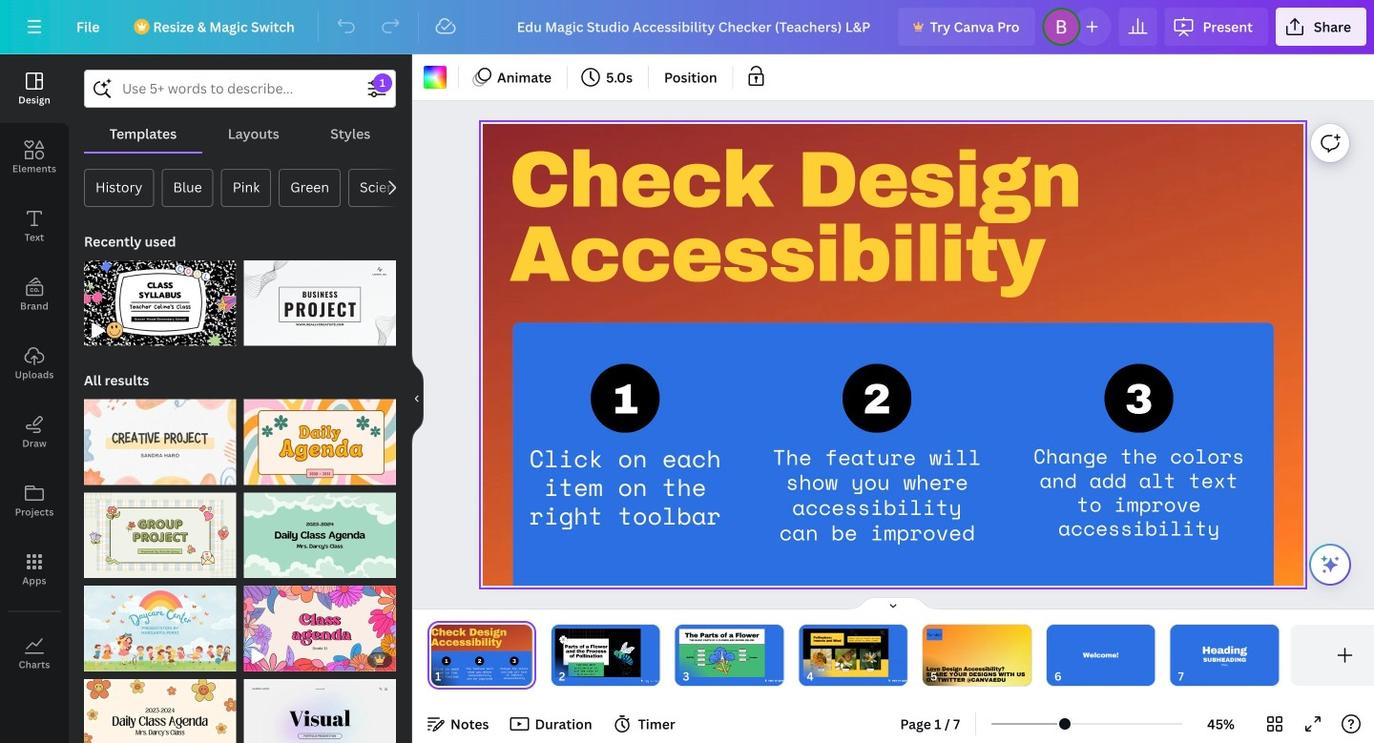 Task type: vqa. For each thing, say whether or not it's contained in the screenshot.
top on
no



Task type: describe. For each thing, give the bounding box(es) containing it.
canva assistant image
[[1319, 553, 1342, 576]]

Use 5+ words to describe... search field
[[122, 71, 358, 107]]

colorful scrapbook nostalgia class syllabus blank education presentation group
[[84, 249, 236, 346]]

main menu bar
[[0, 0, 1374, 54]]

gradient minimal portfolio proposal presentation group
[[244, 668, 396, 743]]

side panel tab list
[[0, 54, 69, 688]]

multicolor clouds daily class agenda template group
[[244, 481, 396, 578]]

grey minimalist business project presentation group
[[244, 249, 396, 346]]

orange groovy retro daily agenda presentation group
[[244, 388, 396, 485]]

colorful floral illustrative class agenda presentation group
[[244, 575, 396, 672]]

colorful watercolor creative project presentation group
[[84, 388, 236, 485]]

green colorful cute aesthetic group project presentation group
[[84, 481, 236, 578]]

hide image
[[411, 353, 424, 445]]



Task type: locate. For each thing, give the bounding box(es) containing it.
orange and yellow retro flower power daily class agenda template group
[[84, 668, 236, 743]]

page 1 image
[[428, 625, 536, 686]]

Zoom button
[[1190, 709, 1252, 740]]

Page title text field
[[449, 667, 457, 686]]

blue green colorful daycare center presentation group
[[84, 575, 236, 672]]

Design title text field
[[502, 8, 891, 46]]

no colour image
[[424, 66, 447, 89]]

hide pages image
[[847, 596, 939, 612]]



